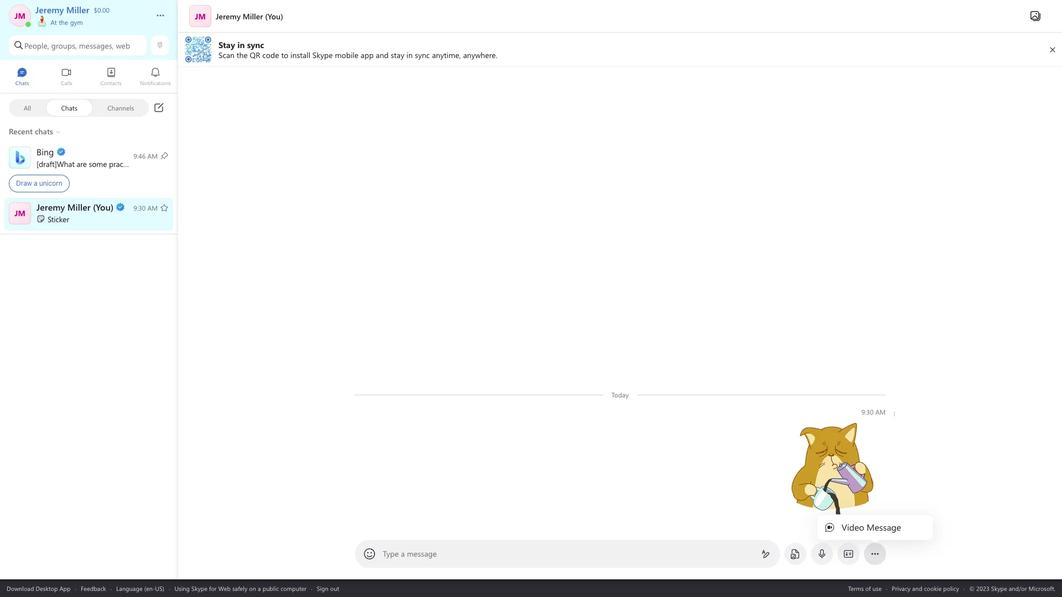Task type: vqa. For each thing, say whether or not it's contained in the screenshot.
All
yes



Task type: describe. For each thing, give the bounding box(es) containing it.
chats
[[61, 103, 77, 112]]

on
[[249, 585, 256, 593]]

draw a unicorn button
[[0, 143, 178, 197]]

using skype for web safely on a public computer link
[[175, 585, 307, 593]]

language
[[116, 585, 143, 593]]

sign
[[317, 585, 329, 593]]

all
[[24, 103, 31, 112]]

Type a message text field
[[384, 549, 753, 561]]

1 horizontal spatial a
[[258, 585, 261, 593]]

message
[[407, 549, 437, 560]]

skype
[[192, 585, 208, 593]]

download
[[7, 585, 34, 593]]

type a message
[[383, 549, 437, 560]]

at the gym button
[[35, 0, 145, 104]]

sign out link
[[317, 585, 339, 593]]

(en-
[[144, 585, 155, 593]]

app
[[59, 585, 71, 593]]

feedback link
[[81, 585, 106, 593]]

the
[[59, 18, 68, 27]]

at
[[51, 18, 57, 27]]

9:30
[[862, 408, 874, 417]]

download desktop app
[[7, 585, 71, 593]]

computer
[[281, 585, 307, 593]]

of
[[866, 585, 872, 593]]

public
[[263, 585, 279, 593]]

feedback
[[81, 585, 106, 593]]

using skype for web safely on a public computer
[[175, 585, 307, 593]]

use
[[873, 585, 882, 593]]

privacy
[[893, 585, 911, 593]]

unicorn
[[39, 179, 62, 188]]

terms of use
[[849, 585, 882, 593]]

messages,
[[79, 40, 114, 51]]

cookie
[[925, 585, 942, 593]]

terms
[[849, 585, 864, 593]]



Task type: locate. For each thing, give the bounding box(es) containing it.
terms of use link
[[849, 585, 882, 593]]

gym
[[70, 18, 83, 27]]

people,
[[24, 40, 49, 51]]

web
[[116, 40, 130, 51]]

people, groups, messages, web
[[24, 40, 130, 51]]

a inside 'button'
[[34, 179, 37, 188]]

out
[[330, 585, 339, 593]]

0 vertical spatial a
[[34, 179, 37, 188]]

0 horizontal spatial a
[[34, 179, 37, 188]]

tab list
[[0, 63, 178, 93]]

channels
[[107, 103, 134, 112]]

policy
[[944, 585, 960, 593]]

1 vertical spatial a
[[401, 549, 405, 560]]

web
[[218, 585, 231, 593]]

draw
[[16, 179, 32, 188]]

at the gym
[[49, 18, 83, 27]]

privacy and cookie policy
[[893, 585, 960, 593]]

am
[[876, 408, 886, 417]]

type
[[383, 549, 399, 560]]

2 horizontal spatial a
[[401, 549, 405, 560]]

privacy and cookie policy link
[[893, 585, 960, 593]]

for
[[209, 585, 217, 593]]

people, groups, messages, web button
[[9, 35, 147, 55]]

sign out
[[317, 585, 339, 593]]

using
[[175, 585, 190, 593]]

sticker button
[[0, 198, 178, 231]]

desktop
[[36, 585, 58, 593]]

a right draw
[[34, 179, 37, 188]]

language (en-us)
[[116, 585, 164, 593]]

2 vertical spatial a
[[258, 585, 261, 593]]

groups,
[[51, 40, 77, 51]]

sticker
[[48, 214, 69, 224]]

a
[[34, 179, 37, 188], [401, 549, 405, 560], [258, 585, 261, 593]]

a for unicorn
[[34, 179, 37, 188]]

draw a unicorn
[[16, 179, 62, 188]]

download desktop app link
[[7, 585, 71, 593]]

safely
[[232, 585, 248, 593]]

and
[[913, 585, 923, 593]]

us)
[[155, 585, 164, 593]]

a right type
[[401, 549, 405, 560]]

a right on
[[258, 585, 261, 593]]

language (en-us) link
[[116, 585, 164, 593]]

a for message
[[401, 549, 405, 560]]

9:30 am
[[862, 408, 886, 417]]



